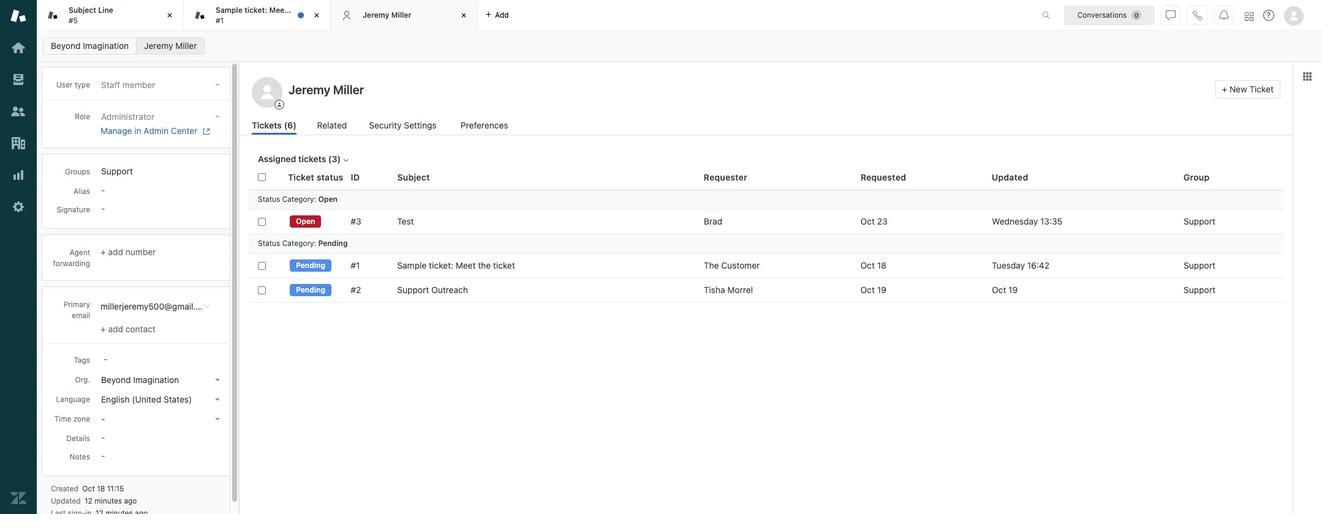 Task type: vqa. For each thing, say whether or not it's contained in the screenshot.
customizable
no



Task type: locate. For each thing, give the bounding box(es) containing it.
jeremy
[[363, 10, 389, 19], [144, 40, 173, 51]]

1 vertical spatial beyond imagination
[[101, 375, 179, 386]]

beyond imagination down #5
[[51, 40, 129, 51]]

18 down 23
[[878, 260, 887, 271]]

english
[[101, 395, 130, 405]]

subject
[[69, 6, 96, 15], [397, 172, 430, 182]]

support
[[101, 166, 133, 177], [1184, 216, 1216, 227], [1184, 260, 1216, 271], [397, 285, 429, 295], [1184, 285, 1216, 295]]

0 horizontal spatial jeremy
[[144, 40, 173, 51]]

imagination up english (united states) button
[[133, 375, 179, 386]]

2 category from the top
[[282, 239, 314, 248]]

2 vertical spatial arrow down image
[[215, 419, 220, 421]]

1 horizontal spatial ticket
[[493, 260, 515, 271]]

jeremy miller
[[363, 10, 412, 19], [144, 40, 197, 51]]

category down status category : open
[[282, 239, 314, 248]]

None text field
[[285, 80, 1211, 99]]

oct up 12
[[82, 485, 95, 494]]

1 horizontal spatial updated
[[992, 172, 1029, 182]]

pending down status category : pending
[[296, 261, 325, 270]]

admin
[[144, 126, 169, 136]]

settings
[[404, 120, 437, 131]]

1 vertical spatial imagination
[[133, 375, 179, 386]]

oct 19 down tuesday
[[992, 285, 1018, 295]]

oct 23
[[861, 216, 888, 227]]

oct left 23
[[861, 216, 875, 227]]

0 vertical spatial status
[[258, 195, 280, 204]]

+
[[1222, 84, 1228, 94], [101, 247, 106, 257], [101, 324, 106, 335]]

agent
[[70, 248, 90, 257]]

arrow down image inside english (united states) button
[[215, 399, 220, 401]]

+ new ticket
[[1222, 84, 1274, 94]]

the inside sample ticket: meet the ticket link
[[478, 260, 491, 271]]

0 vertical spatial beyond
[[51, 40, 81, 51]]

minutes
[[95, 497, 122, 506]]

1 horizontal spatial imagination
[[133, 375, 179, 386]]

main element
[[0, 0, 37, 515]]

the inside sample ticket: meet the ticket #1
[[289, 6, 301, 15]]

ticket: for sample ticket: meet the ticket #1
[[245, 6, 267, 15]]

1 vertical spatial :
[[314, 239, 316, 248]]

assigned tickets (3)
[[258, 154, 341, 164]]

created oct 18 11:15 updated 12 minutes ago
[[51, 485, 137, 506]]

1 horizontal spatial meet
[[456, 260, 476, 271]]

imagination inside secondary 'element'
[[83, 40, 129, 51]]

1 category from the top
[[282, 195, 314, 204]]

jeremy miller tab
[[331, 0, 478, 31]]

notes
[[70, 453, 90, 462]]

1 horizontal spatial jeremy miller
[[363, 10, 412, 19]]

oct down oct 18
[[861, 285, 875, 295]]

2 : from the top
[[314, 239, 316, 248]]

0 horizontal spatial ticket
[[288, 172, 314, 182]]

0 vertical spatial add
[[495, 10, 509, 19]]

0 vertical spatial 18
[[878, 260, 887, 271]]

0 horizontal spatial jeremy miller
[[144, 40, 197, 51]]

support for brad
[[1184, 216, 1216, 227]]

subject inside subject line #5
[[69, 6, 96, 15]]

18 up minutes
[[97, 485, 105, 494]]

#3
[[351, 216, 361, 227]]

2 arrow down image from the top
[[215, 399, 220, 401]]

1 vertical spatial status
[[258, 239, 280, 248]]

0 vertical spatial arrow down image
[[215, 116, 220, 118]]

+ left "new" at the right of the page
[[1222, 84, 1228, 94]]

beyond
[[51, 40, 81, 51], [101, 375, 131, 386]]

ticket: inside grid
[[429, 260, 454, 271]]

staff
[[101, 80, 120, 90]]

1 horizontal spatial 19
[[1009, 285, 1018, 295]]

add button
[[478, 0, 516, 30]]

1 status from the top
[[258, 195, 280, 204]]

ticket for sample ticket: meet the ticket
[[493, 260, 515, 271]]

1 vertical spatial arrow down image
[[215, 379, 220, 382]]

meet left close image
[[269, 6, 287, 15]]

#1
[[216, 16, 224, 25], [351, 260, 360, 271]]

0 horizontal spatial beyond
[[51, 40, 81, 51]]

0 horizontal spatial 19
[[878, 285, 887, 295]]

1 horizontal spatial ticket
[[1250, 84, 1274, 94]]

pending for #1
[[296, 261, 325, 270]]

1 vertical spatial sample
[[397, 260, 427, 271]]

sample ticket: meet the ticket
[[397, 260, 515, 271]]

arrow down image
[[215, 116, 220, 118], [215, 399, 220, 401]]

0 vertical spatial jeremy miller
[[363, 10, 412, 19]]

0 horizontal spatial imagination
[[83, 40, 129, 51]]

1 arrow down image from the top
[[215, 84, 220, 86]]

arrow down image inside staff member button
[[215, 84, 220, 86]]

wednesday
[[992, 216, 1038, 227]]

1 horizontal spatial close image
[[458, 9, 470, 21]]

miller inside 'tab'
[[391, 10, 412, 19]]

arrow down image inside - "button"
[[215, 419, 220, 421]]

oct for brad
[[861, 216, 875, 227]]

close image
[[164, 9, 176, 21], [458, 9, 470, 21]]

beyond up english
[[101, 375, 131, 386]]

0 horizontal spatial ticket
[[303, 6, 324, 15]]

0 horizontal spatial #1
[[216, 16, 224, 25]]

0 horizontal spatial updated
[[51, 497, 81, 506]]

ticket down assigned tickets (3)
[[288, 172, 314, 182]]

updated down the created
[[51, 497, 81, 506]]

0 vertical spatial #1
[[216, 16, 224, 25]]

1 vertical spatial beyond
[[101, 375, 131, 386]]

0 vertical spatial ticket
[[303, 6, 324, 15]]

time zone
[[54, 415, 90, 424]]

0 vertical spatial sample
[[216, 6, 243, 15]]

- button
[[97, 411, 225, 428]]

pending down status category : open
[[318, 239, 348, 248]]

zendesk support image
[[10, 8, 26, 24]]

ticket inside sample ticket: meet the ticket #1
[[303, 6, 324, 15]]

ticket right "new" at the right of the page
[[1250, 84, 1274, 94]]

19
[[878, 285, 887, 295], [1009, 285, 1018, 295]]

subject up #5
[[69, 6, 96, 15]]

close image left add dropdown button
[[458, 9, 470, 21]]

0 vertical spatial updated
[[992, 172, 1029, 182]]

1 horizontal spatial oct 19
[[992, 285, 1018, 295]]

the
[[704, 260, 719, 271]]

1 vertical spatial subject
[[397, 172, 430, 182]]

1 horizontal spatial 18
[[878, 260, 887, 271]]

email
[[72, 311, 90, 321]]

18
[[878, 260, 887, 271], [97, 485, 105, 494]]

1 vertical spatial meet
[[456, 260, 476, 271]]

meet up outreach on the bottom left of the page
[[456, 260, 476, 271]]

0 vertical spatial jeremy
[[363, 10, 389, 19]]

morrel
[[728, 285, 753, 295]]

subject up test
[[397, 172, 430, 182]]

0 vertical spatial arrow down image
[[215, 84, 220, 86]]

get help image
[[1264, 10, 1275, 21]]

2 close image from the left
[[458, 9, 470, 21]]

ticket for sample ticket: meet the ticket #1
[[303, 6, 324, 15]]

1 vertical spatial the
[[478, 260, 491, 271]]

oct for tisha morrel
[[861, 285, 875, 295]]

1 horizontal spatial sample
[[397, 260, 427, 271]]

ticket inside grid
[[288, 172, 314, 182]]

0 horizontal spatial sample
[[216, 6, 243, 15]]

ticket status
[[288, 172, 344, 182]]

1 oct 19 from the left
[[861, 285, 887, 295]]

new
[[1230, 84, 1248, 94]]

preferences link
[[461, 119, 511, 135]]

1 horizontal spatial ticket:
[[429, 260, 454, 271]]

1 vertical spatial 18
[[97, 485, 105, 494]]

sample
[[216, 6, 243, 15], [397, 260, 427, 271]]

staff member
[[101, 80, 155, 90]]

1 horizontal spatial beyond
[[101, 375, 131, 386]]

1 vertical spatial #1
[[351, 260, 360, 271]]

#1 inside grid
[[351, 260, 360, 271]]

miller inside secondary 'element'
[[175, 40, 197, 51]]

ticket: up outreach on the bottom left of the page
[[429, 260, 454, 271]]

0 vertical spatial meet
[[269, 6, 287, 15]]

2 oct 19 from the left
[[992, 285, 1018, 295]]

:
[[314, 195, 316, 204], [314, 239, 316, 248]]

1 vertical spatial category
[[282, 239, 314, 248]]

open
[[318, 195, 338, 204], [296, 217, 315, 226]]

beyond imagination
[[51, 40, 129, 51], [101, 375, 179, 386]]

beyond imagination up english (united states)
[[101, 375, 179, 386]]

1 vertical spatial updated
[[51, 497, 81, 506]]

manage in admin center
[[101, 126, 198, 136]]

1 horizontal spatial jeremy
[[363, 10, 389, 19]]

administrator
[[101, 112, 154, 122]]

2 19 from the left
[[1009, 285, 1018, 295]]

1 horizontal spatial subject
[[397, 172, 430, 182]]

arrow down image
[[215, 84, 220, 86], [215, 379, 220, 382], [215, 419, 220, 421]]

beyond down #5
[[51, 40, 81, 51]]

2 arrow down image from the top
[[215, 379, 220, 382]]

0 horizontal spatial miller
[[175, 40, 197, 51]]

ticket: for sample ticket: meet the ticket
[[429, 260, 454, 271]]

19 down tuesday
[[1009, 285, 1018, 295]]

add inside dropdown button
[[495, 10, 509, 19]]

tab
[[37, 0, 184, 31], [184, 0, 331, 31]]

jeremy miller link
[[136, 37, 205, 55]]

status down status category : open
[[258, 239, 280, 248]]

1 vertical spatial miller
[[175, 40, 197, 51]]

: down status category : open
[[314, 239, 316, 248]]

status down select all tickets checkbox
[[258, 195, 280, 204]]

meet
[[269, 6, 287, 15], [456, 260, 476, 271]]

oct 18
[[861, 260, 887, 271]]

jeremy inside 'tab'
[[363, 10, 389, 19]]

agent forwarding
[[53, 248, 90, 268]]

meet inside sample ticket: meet the ticket #1
[[269, 6, 287, 15]]

1 vertical spatial pending
[[296, 261, 325, 270]]

+ inside button
[[1222, 84, 1228, 94]]

1 vertical spatial jeremy miller
[[144, 40, 197, 51]]

ticket inside grid
[[493, 260, 515, 271]]

beyond inside beyond imagination button
[[101, 375, 131, 386]]

+ left contact
[[101, 324, 106, 335]]

0 vertical spatial category
[[282, 195, 314, 204]]

sample inside grid
[[397, 260, 427, 271]]

pending
[[318, 239, 348, 248], [296, 261, 325, 270], [296, 286, 325, 295]]

0 vertical spatial subject
[[69, 6, 96, 15]]

the
[[289, 6, 301, 15], [478, 260, 491, 271]]

0 vertical spatial miller
[[391, 10, 412, 19]]

2 vertical spatial pending
[[296, 286, 325, 295]]

user type
[[56, 80, 90, 89]]

16:42
[[1028, 260, 1050, 271]]

jeremy up staff member button
[[144, 40, 173, 51]]

1 vertical spatial jeremy
[[144, 40, 173, 51]]

subject inside grid
[[397, 172, 430, 182]]

(6)
[[284, 120, 297, 131]]

reporting image
[[10, 167, 26, 183]]

-
[[101, 414, 105, 425]]

0 vertical spatial the
[[289, 6, 301, 15]]

+ right agent
[[101, 247, 106, 257]]

pending for #2
[[296, 286, 325, 295]]

pending left #2
[[296, 286, 325, 295]]

status
[[258, 195, 280, 204], [258, 239, 280, 248]]

sample inside sample ticket: meet the ticket #1
[[216, 6, 243, 15]]

line
[[98, 6, 113, 15]]

sample ticket: meet the ticket #1
[[216, 6, 324, 25]]

0 vertical spatial +
[[1222, 84, 1228, 94]]

18 inside grid
[[878, 260, 887, 271]]

miller
[[391, 10, 412, 19], [175, 40, 197, 51]]

group
[[1184, 172, 1210, 182]]

0 horizontal spatial 18
[[97, 485, 105, 494]]

ticket
[[303, 6, 324, 15], [493, 260, 515, 271]]

1 vertical spatial open
[[296, 217, 315, 226]]

0 horizontal spatial open
[[296, 217, 315, 226]]

assigned
[[258, 154, 296, 164]]

0 horizontal spatial oct 19
[[861, 285, 887, 295]]

1 horizontal spatial the
[[478, 260, 491, 271]]

1 vertical spatial +
[[101, 247, 106, 257]]

meet inside grid
[[456, 260, 476, 271]]

subject line #5
[[69, 6, 113, 25]]

support outreach link
[[397, 285, 468, 296]]

None checkbox
[[258, 262, 266, 270]]

0 horizontal spatial close image
[[164, 9, 176, 21]]

arrow down image inside beyond imagination button
[[215, 379, 220, 382]]

arrow down image for member
[[215, 84, 220, 86]]

3 arrow down image from the top
[[215, 419, 220, 421]]

0 vertical spatial imagination
[[83, 40, 129, 51]]

jeremy inside secondary 'element'
[[144, 40, 173, 51]]

2 tab from the left
[[184, 0, 331, 31]]

ticket: left close image
[[245, 6, 267, 15]]

add for add number
[[108, 247, 123, 257]]

1 : from the top
[[314, 195, 316, 204]]

secondary element
[[37, 34, 1323, 58]]

tuesday 16:42
[[992, 260, 1050, 271]]

0 vertical spatial ticket
[[1250, 84, 1274, 94]]

0 vertical spatial open
[[318, 195, 338, 204]]

0 horizontal spatial subject
[[69, 6, 96, 15]]

imagination down subject line #5
[[83, 40, 129, 51]]

tisha morrel
[[704, 285, 753, 295]]

open up status category : pending
[[296, 217, 315, 226]]

primary
[[64, 300, 90, 310]]

organizations image
[[10, 135, 26, 151]]

0 vertical spatial :
[[314, 195, 316, 204]]

ticket inside button
[[1250, 84, 1274, 94]]

notifications image
[[1220, 10, 1230, 20]]

1 vertical spatial add
[[108, 247, 123, 257]]

1 vertical spatial ticket
[[288, 172, 314, 182]]

0 vertical spatial beyond imagination
[[51, 40, 129, 51]]

category down "ticket status"
[[282, 195, 314, 204]]

oct 19 down oct 18
[[861, 285, 887, 295]]

0 horizontal spatial meet
[[269, 6, 287, 15]]

support outreach
[[397, 285, 468, 295]]

1 arrow down image from the top
[[215, 116, 220, 118]]

oct
[[861, 216, 875, 227], [861, 260, 875, 271], [861, 285, 875, 295], [992, 285, 1007, 295], [82, 485, 95, 494]]

1 vertical spatial ticket
[[493, 260, 515, 271]]

conversations
[[1078, 10, 1127, 19]]

ticket: inside sample ticket: meet the ticket #1
[[245, 6, 267, 15]]

close image up jeremy miller link
[[164, 9, 176, 21]]

2 vertical spatial add
[[108, 324, 123, 335]]

ticket
[[1250, 84, 1274, 94], [288, 172, 314, 182]]

imagination inside button
[[133, 375, 179, 386]]

1 horizontal spatial miller
[[391, 10, 412, 19]]

oct for the customer
[[861, 260, 875, 271]]

0 horizontal spatial ticket:
[[245, 6, 267, 15]]

signature
[[57, 205, 90, 215]]

+ for + add contact
[[101, 324, 106, 335]]

2 status from the top
[[258, 239, 280, 248]]

None checkbox
[[258, 218, 266, 226], [258, 287, 266, 295], [258, 218, 266, 226], [258, 287, 266, 295]]

#5
[[69, 16, 78, 25]]

the customer
[[704, 260, 760, 271]]

0 vertical spatial ticket:
[[245, 6, 267, 15]]

19 down oct 18
[[878, 285, 887, 295]]

open down status on the left top of the page
[[318, 195, 338, 204]]

1 horizontal spatial #1
[[351, 260, 360, 271]]

1 tab from the left
[[37, 0, 184, 31]]

13:35
[[1041, 216, 1063, 227]]

category for pending
[[282, 239, 314, 248]]

oct down tuesday
[[992, 285, 1007, 295]]

: down "ticket status"
[[314, 195, 316, 204]]

grid containing ticket status
[[240, 165, 1293, 515]]

arrow down image inside administrator button
[[215, 116, 220, 118]]

jeremy right close image
[[363, 10, 389, 19]]

0 horizontal spatial the
[[289, 6, 301, 15]]

meet for sample ticket: meet the ticket #1
[[269, 6, 287, 15]]

2 vertical spatial +
[[101, 324, 106, 335]]

1 vertical spatial arrow down image
[[215, 399, 220, 401]]

oct down oct 23
[[861, 260, 875, 271]]

updated up wednesday
[[992, 172, 1029, 182]]

1 vertical spatial ticket:
[[429, 260, 454, 271]]

grid
[[240, 165, 1293, 515]]



Task type: describe. For each thing, give the bounding box(es) containing it.
arrow down image for english (united states)
[[215, 399, 220, 401]]

language
[[56, 395, 90, 405]]

tags
[[74, 356, 90, 365]]

+ add number
[[101, 247, 156, 257]]

requested
[[861, 172, 907, 182]]

zendesk products image
[[1245, 12, 1254, 21]]

#2
[[351, 285, 361, 295]]

category for open
[[282, 195, 314, 204]]

beyond imagination link
[[43, 37, 137, 55]]

23
[[878, 216, 888, 227]]

support for the customer
[[1184, 260, 1216, 271]]

status category : pending
[[258, 239, 348, 248]]

beyond inside beyond imagination link
[[51, 40, 81, 51]]

time
[[54, 415, 71, 424]]

test
[[397, 216, 414, 227]]

beyond imagination inside button
[[101, 375, 179, 386]]

related link
[[317, 119, 349, 135]]

11:15
[[107, 485, 124, 494]]

jeremy miller inside 'tab'
[[363, 10, 412, 19]]

beyond imagination button
[[97, 372, 225, 389]]

sample for sample ticket: meet the ticket #1
[[216, 6, 243, 15]]

status for status category : pending
[[258, 239, 280, 248]]

outreach
[[432, 285, 468, 295]]

Select All Tickets checkbox
[[258, 174, 266, 182]]

manage
[[101, 126, 132, 136]]

preferences
[[461, 120, 508, 131]]

user
[[56, 80, 73, 89]]

security
[[369, 120, 402, 131]]

tickets (6) link
[[252, 119, 297, 135]]

admin image
[[10, 199, 26, 215]]

administrator button
[[97, 108, 225, 126]]

staff member button
[[97, 77, 225, 94]]

wednesday 13:35
[[992, 216, 1063, 227]]

tisha
[[704, 285, 725, 295]]

type
[[75, 80, 90, 89]]

updated inside created oct 18 11:15 updated 12 minutes ago
[[51, 497, 81, 506]]

tab containing subject line
[[37, 0, 184, 31]]

created
[[51, 485, 78, 494]]

ago
[[124, 497, 137, 506]]

- field
[[99, 353, 225, 367]]

get started image
[[10, 40, 26, 56]]

tab containing sample ticket: meet the ticket
[[184, 0, 331, 31]]

status
[[317, 172, 344, 182]]

button displays agent's chat status as invisible. image
[[1166, 10, 1176, 20]]

test link
[[397, 216, 414, 227]]

contact
[[125, 324, 156, 335]]

zone
[[73, 415, 90, 424]]

subject for subject line #5
[[69, 6, 96, 15]]

arrow down image for imagination
[[215, 379, 220, 382]]

related
[[317, 120, 347, 131]]

tabs tab list
[[37, 0, 1030, 31]]

close image inside the jeremy miller 'tab'
[[458, 9, 470, 21]]

1 19 from the left
[[878, 285, 887, 295]]

in
[[134, 126, 141, 136]]

alias
[[74, 187, 90, 196]]

manage in admin center link
[[101, 126, 220, 137]]

add for add contact
[[108, 324, 123, 335]]

12
[[85, 497, 92, 506]]

status for status category : open
[[258, 195, 280, 204]]

number
[[125, 247, 156, 257]]

tuesday
[[992, 260, 1025, 271]]

groups
[[65, 167, 90, 177]]

center
[[171, 126, 198, 136]]

close image
[[311, 9, 323, 21]]

1 horizontal spatial open
[[318, 195, 338, 204]]

subject for subject
[[397, 172, 430, 182]]

role
[[75, 112, 90, 121]]

support for tisha morrel
[[1184, 285, 1216, 295]]

details
[[66, 435, 90, 444]]

1 close image from the left
[[164, 9, 176, 21]]

views image
[[10, 72, 26, 88]]

18 inside created oct 18 11:15 updated 12 minutes ago
[[97, 485, 105, 494]]

requester
[[704, 172, 748, 182]]

zendesk image
[[10, 491, 26, 507]]

english (united states) button
[[97, 392, 225, 409]]

+ for + add number
[[101, 247, 106, 257]]

(3)
[[328, 154, 341, 164]]

oct inside created oct 18 11:15 updated 12 minutes ago
[[82, 485, 95, 494]]

meet for sample ticket: meet the ticket
[[456, 260, 476, 271]]

brad
[[704, 216, 723, 227]]

: for pending
[[314, 239, 316, 248]]

beyond imagination inside secondary 'element'
[[51, 40, 129, 51]]

sample ticket: meet the ticket link
[[397, 260, 515, 272]]

forwarding
[[53, 259, 90, 268]]

tickets (6)
[[252, 120, 297, 131]]

security settings
[[369, 120, 437, 131]]

customers image
[[10, 104, 26, 120]]

the for sample ticket: meet the ticket
[[478, 260, 491, 271]]

arrow down image for administrator
[[215, 116, 220, 118]]

+ add contact
[[101, 324, 156, 335]]

states)
[[164, 395, 192, 405]]

english (united states)
[[101, 395, 192, 405]]

org.
[[75, 376, 90, 385]]

member
[[123, 80, 155, 90]]

sample for sample ticket: meet the ticket
[[397, 260, 427, 271]]

+ for + new ticket
[[1222, 84, 1228, 94]]

jeremy miller inside secondary 'element'
[[144, 40, 197, 51]]

#1 inside sample ticket: meet the ticket #1
[[216, 16, 224, 25]]

tickets
[[252, 120, 282, 131]]

tickets
[[298, 154, 326, 164]]

(united
[[132, 395, 161, 405]]

0 vertical spatial pending
[[318, 239, 348, 248]]

+ new ticket button
[[1216, 80, 1281, 99]]

security settings link
[[369, 119, 440, 135]]

customer
[[722, 260, 760, 271]]

the for sample ticket: meet the ticket #1
[[289, 6, 301, 15]]

id
[[351, 172, 360, 182]]

apps image
[[1303, 72, 1313, 82]]

: for open
[[314, 195, 316, 204]]



